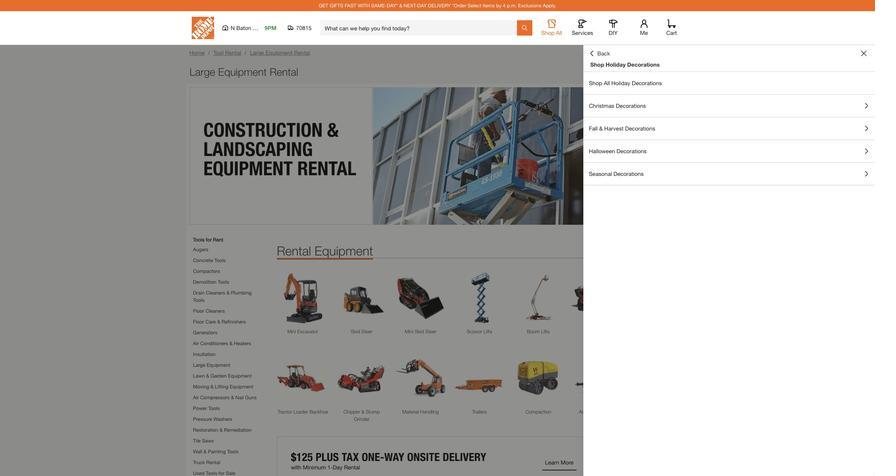 Task type: locate. For each thing, give the bounding box(es) containing it.
back button
[[589, 50, 610, 57]]

1 vertical spatial floor
[[193, 319, 204, 325]]

lifts for scissor lifts
[[484, 329, 492, 335]]

0 vertical spatial air
[[193, 341, 199, 347]]

moving & lifting equipment link
[[193, 384, 254, 390]]

tools for rent
[[193, 237, 223, 243]]

concrete tools link
[[193, 258, 226, 264]]

care
[[206, 319, 216, 325]]

tool rental
[[214, 49, 241, 56]]

large equipment rental down 9pm
[[250, 49, 310, 56]]

steer inside mini skid steer link
[[425, 329, 437, 335]]

tools right 'comp'
[[605, 409, 616, 415]]

shop inside menu
[[589, 80, 603, 86]]

2 lifts from the left
[[541, 329, 550, 335]]

1 vertical spatial all
[[604, 80, 610, 86]]

0 horizontal spatial all
[[556, 29, 563, 36]]

& inside chipper & stump grinder
[[362, 409, 365, 415]]

lifts inside 'link'
[[541, 329, 550, 335]]

1 vertical spatial large
[[190, 66, 215, 78]]

0 vertical spatial shop
[[542, 29, 555, 36]]

1 steer from the left
[[362, 329, 373, 335]]

0 vertical spatial holiday
[[606, 61, 626, 68]]

1 vertical spatial cleaners
[[206, 308, 225, 314]]

services button
[[572, 20, 594, 36]]

shop for shop all holiday decorations
[[589, 80, 603, 86]]

tools
[[193, 237, 205, 243], [215, 258, 226, 264], [218, 279, 229, 285], [193, 298, 205, 304], [208, 406, 220, 412], [605, 409, 616, 415], [227, 449, 239, 455]]

& inside drain cleaners & plumbing tools
[[227, 290, 230, 296]]

mini
[[288, 329, 296, 335], [405, 329, 414, 335]]

1 lifts from the left
[[484, 329, 492, 335]]

floor care & refinishers
[[193, 319, 246, 325]]

generators link
[[193, 330, 218, 336]]

2 vertical spatial air
[[579, 409, 585, 415]]

air up power
[[193, 395, 199, 401]]

all for shop all holiday decorations
[[604, 80, 610, 86]]

me
[[640, 29, 648, 36]]

lifting
[[215, 384, 228, 390]]

moving & lifting equipment
[[193, 384, 254, 390]]

tile
[[193, 438, 201, 444]]

& left plumbing
[[227, 290, 230, 296]]

material
[[403, 409, 419, 415]]

equipment
[[266, 49, 293, 56], [218, 66, 267, 78], [315, 244, 373, 259], [207, 363, 230, 369], [228, 373, 252, 379], [230, 384, 254, 390]]

tools right painting
[[227, 449, 239, 455]]

chipper & stump grinder link
[[336, 408, 388, 423]]

floor cleaners link
[[193, 308, 225, 314]]

all left services
[[556, 29, 563, 36]]

tools up drain cleaners & plumbing tools
[[218, 279, 229, 285]]

shop down 'back' button
[[591, 61, 605, 68]]

large down "rouge"
[[250, 49, 264, 56]]

1 vertical spatial shop
[[591, 61, 605, 68]]

floor down drain
[[193, 308, 204, 314]]

1 horizontal spatial all
[[604, 80, 610, 86]]

all up christmas
[[604, 80, 610, 86]]

2 steer from the left
[[425, 329, 437, 335]]

&
[[399, 2, 403, 8], [600, 125, 603, 132], [227, 290, 230, 296], [217, 319, 220, 325], [230, 341, 233, 347], [206, 373, 209, 379], [211, 384, 214, 390], [231, 395, 234, 401], [362, 409, 365, 415], [601, 409, 604, 415], [220, 428, 223, 434], [204, 449, 207, 455]]

mini skid steer link
[[395, 328, 447, 336]]

mini excavator
[[288, 329, 318, 335]]

compaction link
[[513, 408, 565, 416]]

apply.
[[543, 2, 557, 8]]

tools down compressors
[[208, 406, 220, 412]]

decorations down shop all holiday decorations
[[616, 102, 646, 109]]

christmas decorations
[[589, 102, 646, 109]]

& right the fall on the top right of page
[[600, 125, 603, 132]]

tractor loader backhoe link
[[277, 408, 329, 416]]

1 vertical spatial air
[[193, 395, 199, 401]]

& left nail
[[231, 395, 234, 401]]

skid down mini skid steer image
[[415, 329, 424, 335]]

power tools link
[[193, 406, 220, 412]]

0 vertical spatial large equipment rental
[[250, 49, 310, 56]]

menu
[[584, 72, 876, 186]]

compaction image
[[513, 353, 565, 405]]

large down home link
[[190, 66, 215, 78]]

0 vertical spatial all
[[556, 29, 563, 36]]

2 skid from the left
[[415, 329, 424, 335]]

floor for floor care & refinishers
[[193, 319, 204, 325]]

skid down 'skid steer' image
[[351, 329, 360, 335]]

day
[[418, 2, 427, 8]]

& up grinder
[[362, 409, 365, 415]]

exclusions
[[518, 2, 542, 8]]

holiday inside shop all holiday decorations link
[[612, 80, 631, 86]]

2 vertical spatial shop
[[589, 80, 603, 86]]

air comp & tools link
[[572, 408, 624, 416]]

truck rental
[[193, 460, 220, 466]]

steer down 'skid steer' image
[[362, 329, 373, 335]]

christmas
[[589, 102, 615, 109]]

What can we help you find today? search field
[[325, 21, 517, 35]]

shop all holiday decorations
[[589, 80, 662, 86]]

concrete
[[193, 258, 213, 264]]

cleaners for drain
[[206, 290, 225, 296]]

shop inside button
[[542, 29, 555, 36]]

all inside button
[[556, 29, 563, 36]]

0 vertical spatial floor
[[193, 308, 204, 314]]

all for shop all
[[556, 29, 563, 36]]

cleaners down 'demolition tools'
[[206, 290, 225, 296]]

restoration
[[193, 428, 218, 434]]

shop up christmas
[[589, 80, 603, 86]]

rent
[[213, 237, 223, 243]]

large equipment rental down the 'tool rental' link
[[190, 66, 298, 78]]

remediation
[[224, 428, 252, 434]]

cleaners inside drain cleaners & plumbing tools
[[206, 290, 225, 296]]

drain cleaners & plumbing tools
[[193, 290, 252, 304]]

cleaners up 'floor care & refinishers' link
[[206, 308, 225, 314]]

pressure
[[193, 417, 212, 423]]

decorations right the harvest
[[625, 125, 656, 132]]

with
[[358, 2, 370, 8]]

all inside menu
[[604, 80, 610, 86]]

large equipment rental
[[250, 49, 310, 56], [190, 66, 298, 78]]

shop for shop holiday decorations
[[591, 61, 605, 68]]

0 horizontal spatial steer
[[362, 329, 373, 335]]

stump
[[366, 409, 380, 415]]

lifts right boom
[[541, 329, 550, 335]]

day*
[[387, 2, 398, 8]]

for
[[206, 237, 212, 243]]

decorations down shop holiday decorations on the top right of the page
[[632, 80, 662, 86]]

air for air compressors & nail guns
[[193, 395, 199, 401]]

washers
[[214, 417, 232, 423]]

1 horizontal spatial steer
[[425, 329, 437, 335]]

1 horizontal spatial lifts
[[541, 329, 550, 335]]

1 vertical spatial holiday
[[612, 80, 631, 86]]

1 horizontal spatial mini
[[405, 329, 414, 335]]

garden
[[211, 373, 227, 379]]

2 floor from the top
[[193, 319, 204, 325]]

decorations down halloween decorations
[[614, 171, 644, 177]]

1 mini from the left
[[288, 329, 296, 335]]

skid steer image
[[336, 273, 388, 325]]

holiday down shop holiday decorations on the top right of the page
[[612, 80, 631, 86]]

holiday down back
[[606, 61, 626, 68]]

refinishers
[[222, 319, 246, 325]]

shop for shop all
[[542, 29, 555, 36]]

& left heaters
[[230, 341, 233, 347]]

n
[[231, 24, 235, 31]]

compactors link
[[193, 269, 220, 275]]

0 horizontal spatial lifts
[[484, 329, 492, 335]]

2 vertical spatial large
[[193, 363, 205, 369]]

0 horizontal spatial mini
[[288, 329, 296, 335]]

material handling image
[[395, 353, 447, 405]]

air inside 'air comp & tools' 'link'
[[579, 409, 585, 415]]

cleaners
[[206, 290, 225, 296], [206, 308, 225, 314]]

tractor loader backhoe
[[278, 409, 328, 415]]

0 vertical spatial large
[[250, 49, 264, 56]]

steer down mini skid steer image
[[425, 329, 437, 335]]

lifts right the scissor
[[484, 329, 492, 335]]

floor left care
[[193, 319, 204, 325]]

air for air conditioners & heaters
[[193, 341, 199, 347]]

painting
[[208, 449, 226, 455]]

heaters
[[234, 341, 251, 347]]

air up insultation
[[193, 341, 199, 347]]

shop down apply.
[[542, 29, 555, 36]]

boom lifts image
[[513, 273, 565, 325]]

tools up the augers
[[193, 237, 205, 243]]

*order
[[452, 2, 467, 8]]

air left 'comp'
[[579, 409, 585, 415]]

shop all button
[[541, 20, 563, 36]]

mini skid steer
[[405, 329, 437, 335]]

tools down drain
[[193, 298, 205, 304]]

1 floor from the top
[[193, 308, 204, 314]]

floor
[[193, 308, 204, 314], [193, 319, 204, 325]]

& right 'comp'
[[601, 409, 604, 415]]

floor cleaners
[[193, 308, 225, 314]]

baton
[[236, 24, 251, 31]]

0 horizontal spatial skid
[[351, 329, 360, 335]]

air
[[193, 341, 199, 347], [193, 395, 199, 401], [579, 409, 585, 415]]

0 vertical spatial cleaners
[[206, 290, 225, 296]]

fall & harvest decorations
[[589, 125, 656, 132]]

70815
[[296, 24, 312, 31]]

chipper & stump grinder
[[344, 409, 380, 422]]

2 mini from the left
[[405, 329, 414, 335]]

trenchers image
[[572, 273, 624, 325]]

shop all holiday decorations link
[[584, 72, 876, 94]]

fast
[[345, 2, 357, 8]]

saws
[[202, 438, 214, 444]]

large up lawn
[[193, 363, 205, 369]]

1 horizontal spatial skid
[[415, 329, 424, 335]]

mini for mini skid steer
[[405, 329, 414, 335]]

large for "large equipment" link
[[193, 363, 205, 369]]

scissor lifts image
[[454, 273, 506, 325]]



Task type: describe. For each thing, give the bounding box(es) containing it.
cleaners for floor
[[206, 308, 225, 314]]

floor for floor cleaners
[[193, 308, 204, 314]]

fall & harvest decorations button
[[584, 117, 876, 140]]

home
[[190, 49, 205, 56]]

restoration & remediation
[[193, 428, 252, 434]]

backhoe
[[310, 409, 328, 415]]

feedback link image
[[866, 118, 876, 156]]

tools inside drain cleaners & plumbing tools
[[193, 298, 205, 304]]

p.m.
[[507, 2, 517, 8]]

& right care
[[217, 319, 220, 325]]

drawer close image
[[862, 51, 867, 56]]

seasonal
[[589, 171, 612, 177]]

air compressors & nail guns link
[[193, 395, 257, 401]]

diy
[[609, 29, 618, 36]]

tool
[[214, 49, 224, 56]]

mini skid steer image
[[395, 273, 447, 325]]

tractor
[[278, 409, 292, 415]]

tools inside 'link'
[[605, 409, 616, 415]]

shop all
[[542, 29, 563, 36]]

tools right the concrete
[[215, 258, 226, 264]]

& left lifting
[[211, 384, 214, 390]]

steer inside skid steer link
[[362, 329, 373, 335]]

n baton rouge
[[231, 24, 269, 31]]

1 skid from the left
[[351, 329, 360, 335]]

material handling
[[403, 409, 439, 415]]

tractor loader image
[[277, 353, 329, 405]]

& inside button
[[600, 125, 603, 132]]

air comp & tools
[[579, 409, 616, 415]]

1 vertical spatial large equipment rental
[[190, 66, 298, 78]]

trailers link
[[454, 408, 506, 416]]

compaction
[[526, 409, 552, 415]]

& down washers
[[220, 428, 223, 434]]

wall & painting tools link
[[193, 449, 239, 455]]

& right lawn
[[206, 373, 209, 379]]

services
[[572, 29, 594, 36]]

shop holiday decorations
[[591, 61, 660, 68]]

scissor lifts
[[467, 329, 492, 335]]

by
[[496, 2, 502, 8]]

& right wall
[[204, 449, 207, 455]]

decorations down fall & harvest decorations
[[617, 148, 647, 154]]

cart
[[667, 29, 677, 36]]

seasonal decorations button
[[584, 163, 876, 185]]

4
[[503, 2, 506, 8]]

large equipment
[[193, 363, 230, 369]]

air conditioners & heaters link
[[193, 341, 251, 347]]

wall
[[193, 449, 202, 455]]

conditioners
[[200, 341, 228, 347]]

insultation link
[[193, 352, 216, 358]]

air compressors & nail guns
[[193, 395, 257, 401]]

demolition
[[193, 279, 217, 285]]

back
[[598, 50, 610, 57]]

diy button
[[602, 20, 625, 36]]

demolition tools
[[193, 279, 229, 285]]

same-
[[371, 2, 387, 8]]

fall
[[589, 125, 598, 132]]

& inside 'link'
[[601, 409, 604, 415]]

grinder
[[354, 416, 370, 422]]

skid steer link
[[336, 328, 388, 336]]

large equipment rental link
[[250, 49, 310, 56]]

me button
[[633, 20, 656, 36]]

the indoor tools you need to get the job done - rent now image
[[190, 87, 686, 225]]

chipper image
[[336, 353, 388, 405]]

next-
[[404, 2, 418, 8]]

items
[[483, 2, 495, 8]]

plumbing
[[231, 290, 252, 296]]

mini for mini excavator
[[288, 329, 296, 335]]

augers
[[193, 247, 209, 253]]

mini excavator image
[[277, 273, 329, 325]]

home link
[[190, 49, 205, 56]]

moving
[[193, 384, 209, 390]]

decorations up shop all holiday decorations
[[628, 61, 660, 68]]

chipper
[[344, 409, 360, 415]]

seasonal decorations
[[589, 171, 644, 177]]

get gifts fast with same-day* & next-day delivery *order select items by 4 p.m. exclusions apply.
[[319, 2, 557, 8]]

air for air comp & tools
[[579, 409, 585, 415]]

halloween decorations button
[[584, 140, 876, 163]]

delivery
[[428, 2, 451, 8]]

get
[[319, 2, 328, 8]]

large equipment link
[[193, 363, 230, 369]]

generators
[[193, 330, 218, 336]]

the home depot logo image
[[192, 17, 214, 39]]

air comp & tools image
[[572, 353, 624, 405]]

menu containing shop all holiday decorations
[[584, 72, 876, 186]]

lifts for boom lifts
[[541, 329, 550, 335]]

insultation
[[193, 352, 216, 358]]

pressure washers link
[[193, 417, 232, 423]]

boom lifts link
[[513, 328, 565, 336]]

large for the large equipment rental "link"
[[250, 49, 264, 56]]

cart link
[[664, 20, 680, 36]]

trailers image
[[454, 353, 506, 405]]

halloween
[[589, 148, 615, 154]]

boom
[[527, 329, 540, 335]]

augers link
[[193, 247, 209, 253]]

lawn
[[193, 373, 205, 379]]

70815 button
[[288, 24, 312, 31]]

truck
[[193, 460, 205, 466]]

lawn & garden equipment
[[193, 373, 252, 379]]

tile saws
[[193, 438, 214, 444]]

power tools
[[193, 406, 220, 412]]

& right day*
[[399, 2, 403, 8]]

compressors
[[200, 395, 230, 401]]

restoration & remediation link
[[193, 428, 252, 434]]

$125 plus banner image
[[277, 437, 682, 477]]

air conditioners & heaters
[[193, 341, 251, 347]]

scissor
[[467, 329, 483, 335]]

compactors
[[193, 269, 220, 275]]

handling
[[420, 409, 439, 415]]

demolition tools link
[[193, 279, 229, 285]]



Task type: vqa. For each thing, say whether or not it's contained in the screenshot.
Washers
yes



